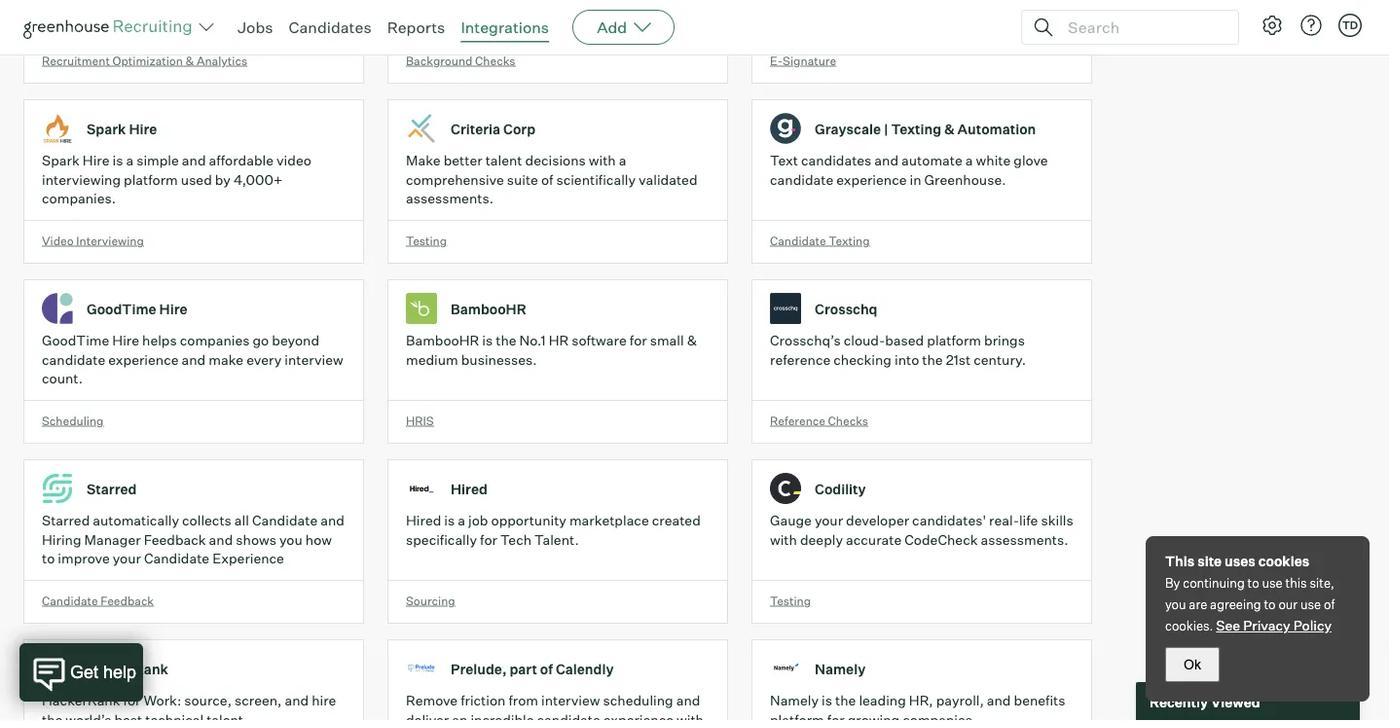 Task type: vqa. For each thing, say whether or not it's contained in the screenshot.
& to the left
yes



Task type: locate. For each thing, give the bounding box(es) containing it.
& right small
[[687, 332, 697, 349]]

and right scheduling
[[676, 692, 700, 710]]

candidate down from
[[537, 711, 600, 722]]

and up used
[[182, 152, 206, 169]]

texting up crosschq
[[829, 233, 870, 248]]

use up policy
[[1301, 597, 1321, 612]]

1 horizontal spatial platform
[[770, 711, 824, 722]]

1 horizontal spatial texting
[[891, 120, 942, 137]]

part
[[510, 661, 537, 678]]

platform up "21st" at the right of the page
[[927, 332, 981, 349]]

and inside text candidates and automate a white glove candidate experience in greenhouse.
[[875, 152, 899, 169]]

count.
[[42, 370, 83, 387]]

of right part
[[540, 661, 553, 678]]

0 horizontal spatial interview
[[285, 351, 343, 368]]

interview
[[285, 351, 343, 368], [541, 692, 600, 710]]

1 vertical spatial you
[[1166, 597, 1186, 612]]

candidate down text
[[770, 171, 834, 188]]

assessments. inside gauge your developer candidates' real-life skills with deeply accurate codecheck assessments.
[[981, 531, 1069, 548]]

starred for starred automatically collects all candidate and hiring manager feedback and shows you how to improve your candidate experience
[[42, 512, 90, 529]]

hackerrank up "work:" on the left bottom of the page
[[87, 661, 168, 678]]

a left job
[[458, 512, 465, 529]]

and down |
[[875, 152, 899, 169]]

gauge
[[770, 512, 812, 529]]

and up how
[[321, 512, 345, 529]]

1 horizontal spatial experience
[[603, 711, 674, 722]]

for left the growing
[[827, 711, 845, 722]]

gauge your developer candidates' real-life skills with deeply accurate codecheck assessments.
[[770, 512, 1074, 548]]

is inside bamboohr is the no.1 hr software for small & medium businesses.
[[482, 332, 493, 349]]

of down decisions
[[541, 171, 553, 188]]

|
[[884, 120, 889, 137]]

talent.
[[535, 531, 579, 548]]

crosschq's cloud-based platform brings reference checking into the 21st century.
[[770, 332, 1026, 368]]

& inside bamboohr is the no.1 hr software for small & medium businesses.
[[687, 332, 697, 349]]

hiring
[[42, 531, 81, 548]]

2 horizontal spatial to
[[1264, 597, 1276, 612]]

background checks
[[406, 53, 516, 68]]

you left how
[[279, 531, 303, 548]]

hire inside goodtime hire helps companies go beyond candidate experience and make every interview count.
[[112, 332, 139, 349]]

how
[[306, 531, 332, 548]]

ok
[[1184, 657, 1201, 672]]

2 vertical spatial of
[[540, 661, 553, 678]]

for left small
[[630, 332, 647, 349]]

platform left the growing
[[770, 711, 824, 722]]

video
[[277, 152, 311, 169]]

hire
[[312, 692, 336, 710]]

0 vertical spatial starred
[[87, 480, 137, 498]]

0 horizontal spatial with
[[589, 152, 616, 169]]

experience down scheduling
[[603, 711, 674, 722]]

the up the growing
[[835, 692, 856, 710]]

a inside text candidates and automate a white glove candidate experience in greenhouse.
[[966, 152, 973, 169]]

feedback down collects
[[144, 531, 206, 548]]

a inside hired is a job opportunity marketplace created specifically for tech talent.
[[458, 512, 465, 529]]

0 vertical spatial your
[[815, 512, 843, 529]]

starred up hiring
[[42, 512, 90, 529]]

0 horizontal spatial to
[[42, 550, 55, 567]]

2 horizontal spatial experience
[[837, 171, 907, 188]]

hire for spark hire is a simple and affordable video interviewing platform used by 4,000+ companies.
[[83, 152, 110, 169]]

video
[[42, 233, 74, 248]]

an
[[452, 711, 468, 722]]

hackerrank inside hackerrank for work: source, screen, and hire the world's best technical talent.
[[42, 692, 120, 710]]

a up scientifically
[[619, 152, 627, 169]]

0 vertical spatial platform
[[124, 171, 178, 188]]

companies. inside namely is the leading hr, payroll, and benefits platform for growing companies.
[[903, 711, 977, 722]]

hired up job
[[451, 480, 488, 498]]

video interviewing
[[42, 233, 144, 248]]

and down companies
[[182, 351, 206, 368]]

platform inside spark hire is a simple and affordable video interviewing platform used by 4,000+ companies.
[[124, 171, 178, 188]]

hr,
[[909, 692, 933, 710]]

namely inside namely is the leading hr, payroll, and benefits platform for growing companies.
[[770, 692, 819, 710]]

screen,
[[235, 692, 282, 710]]

make better talent decisions with a comprehensive suite of scientifically validated assessments.
[[406, 152, 698, 207]]

2 vertical spatial to
[[1264, 597, 1276, 612]]

every
[[247, 351, 282, 368]]

1 horizontal spatial hired
[[451, 480, 488, 498]]

1 vertical spatial experience
[[108, 351, 179, 368]]

is left leading
[[822, 692, 833, 710]]

1 vertical spatial candidate
[[42, 351, 105, 368]]

greenhouse recruiting image
[[23, 16, 199, 39]]

grayscale | texting & automation
[[815, 120, 1036, 137]]

texting right |
[[891, 120, 942, 137]]

0 vertical spatial spark
[[87, 120, 126, 137]]

td button
[[1335, 10, 1366, 41]]

2 vertical spatial platform
[[770, 711, 824, 722]]

candidate down improve
[[42, 594, 98, 608]]

cloud-
[[844, 332, 885, 349]]

1 horizontal spatial testing
[[770, 594, 811, 608]]

checks down integrations
[[475, 53, 516, 68]]

with down gauge
[[770, 531, 797, 548]]

hired inside hired is a job opportunity marketplace created specifically for tech talent.
[[406, 512, 441, 529]]

bamboohr up medium
[[406, 332, 479, 349]]

candidate down collects
[[144, 550, 210, 567]]

is inside spark hire is a simple and affordable video interviewing platform used by 4,000+ companies.
[[112, 152, 123, 169]]

the
[[496, 332, 517, 349], [922, 351, 943, 368], [835, 692, 856, 710], [42, 711, 63, 722]]

no.1
[[520, 332, 546, 349]]

of inside make better talent decisions with a comprehensive suite of scientifically validated assessments.
[[541, 171, 553, 188]]

1 horizontal spatial spark
[[87, 120, 126, 137]]

1 vertical spatial interview
[[541, 692, 600, 710]]

use left this
[[1262, 575, 1283, 591]]

the up the businesses.
[[496, 332, 517, 349]]

by
[[215, 171, 231, 188]]

1 vertical spatial with
[[770, 531, 797, 548]]

2 horizontal spatial candidate
[[770, 171, 834, 188]]

this site uses cookies
[[1166, 553, 1310, 570]]

of down site,
[[1324, 597, 1335, 612]]

and
[[182, 152, 206, 169], [875, 152, 899, 169], [182, 351, 206, 368], [321, 512, 345, 529], [209, 531, 233, 548], [285, 692, 309, 710], [676, 692, 700, 710], [987, 692, 1011, 710]]

goodtime inside goodtime hire helps companies go beyond candidate experience and make every interview count.
[[42, 332, 109, 349]]

namely for namely is the leading hr, payroll, and benefits platform for growing companies.
[[770, 692, 819, 710]]

into
[[895, 351, 919, 368]]

0 vertical spatial goodtime
[[87, 300, 156, 317]]

1 vertical spatial spark
[[42, 152, 80, 169]]

sourcing
[[406, 594, 455, 608]]

0 vertical spatial hackerrank
[[87, 661, 168, 678]]

bamboohr inside bamboohr is the no.1 hr software for small & medium businesses.
[[406, 332, 479, 349]]

recruitment optimization & analytics
[[42, 53, 247, 68]]

0 horizontal spatial platform
[[124, 171, 178, 188]]

1 horizontal spatial your
[[815, 512, 843, 529]]

scientifically
[[556, 171, 636, 188]]

0 horizontal spatial &
[[186, 53, 194, 68]]

0 vertical spatial texting
[[891, 120, 942, 137]]

testing down deeply
[[770, 594, 811, 608]]

0 vertical spatial testing
[[406, 233, 447, 248]]

and left hire
[[285, 692, 309, 710]]

checks for background checks
[[475, 53, 516, 68]]

& left analytics
[[186, 53, 194, 68]]

goodtime up the helps
[[87, 300, 156, 317]]

0 horizontal spatial spark
[[42, 152, 80, 169]]

businesses.
[[461, 351, 537, 368]]

hire left the helps
[[112, 332, 139, 349]]

testing down comprehensive
[[406, 233, 447, 248]]

0 vertical spatial hired
[[451, 480, 488, 498]]

0 horizontal spatial assessments.
[[406, 190, 494, 207]]

0 vertical spatial assessments.
[[406, 190, 494, 207]]

hire up simple
[[129, 120, 157, 137]]

checks inside background checks link
[[475, 53, 516, 68]]

is down 'spark hire'
[[112, 152, 123, 169]]

experience down candidates on the right top of the page
[[837, 171, 907, 188]]

for inside hackerrank for work: source, screen, and hire the world's best technical talent.
[[123, 692, 141, 710]]

assessments. down comprehensive
[[406, 190, 494, 207]]

1 vertical spatial starred
[[42, 512, 90, 529]]

0 vertical spatial experience
[[837, 171, 907, 188]]

0 horizontal spatial hired
[[406, 512, 441, 529]]

optimization
[[112, 53, 183, 68]]

1 vertical spatial platform
[[927, 332, 981, 349]]

hired up specifically at bottom
[[406, 512, 441, 529]]

criteria corp
[[451, 120, 536, 137]]

goodtime up count.
[[42, 332, 109, 349]]

platform down simple
[[124, 171, 178, 188]]

1 vertical spatial assessments.
[[981, 531, 1069, 548]]

to down uses
[[1248, 575, 1260, 591]]

checks right reference at the bottom right
[[828, 414, 869, 428]]

companies. down the hr,
[[903, 711, 977, 722]]

is inside namely is the leading hr, payroll, and benefits platform for growing companies.
[[822, 692, 833, 710]]

for inside bamboohr is the no.1 hr software for small & medium businesses.
[[630, 332, 647, 349]]

0 horizontal spatial experience
[[108, 351, 179, 368]]

candidate feedback
[[42, 594, 154, 608]]

1 horizontal spatial companies.
[[903, 711, 977, 722]]

namely left leading
[[770, 692, 819, 710]]

cookies.
[[1166, 618, 1214, 634]]

0 horizontal spatial checks
[[475, 53, 516, 68]]

for up best
[[123, 692, 141, 710]]

talent
[[486, 152, 522, 169]]

interview down "beyond"
[[285, 351, 343, 368]]

1 vertical spatial texting
[[829, 233, 870, 248]]

and inside goodtime hire helps companies go beyond candidate experience and make every interview count.
[[182, 351, 206, 368]]

0 horizontal spatial your
[[113, 550, 141, 567]]

0 vertical spatial to
[[42, 550, 55, 567]]

0 vertical spatial you
[[279, 531, 303, 548]]

recently
[[1150, 694, 1208, 711]]

for inside hired is a job opportunity marketplace created specifically for tech talent.
[[480, 531, 498, 548]]

the right into
[[922, 351, 943, 368]]

0 vertical spatial &
[[186, 53, 194, 68]]

0 horizontal spatial texting
[[829, 233, 870, 248]]

is up specifically at bottom
[[444, 512, 455, 529]]

candidates'
[[912, 512, 986, 529]]

with up scientifically
[[589, 152, 616, 169]]

0 vertical spatial of
[[541, 171, 553, 188]]

1 horizontal spatial candidate
[[537, 711, 600, 722]]

interview down calendly
[[541, 692, 600, 710]]

0 horizontal spatial use
[[1262, 575, 1283, 591]]

feedback down improve
[[101, 594, 154, 608]]

interview inside remove friction from interview scheduling and deliver an incredible candidate experience wit
[[541, 692, 600, 710]]

companies. down interviewing
[[42, 190, 116, 207]]

prelude, part of calendly
[[451, 661, 614, 678]]

text candidates and automate a white glove candidate experience in greenhouse.
[[770, 152, 1048, 188]]

scheduling
[[42, 414, 104, 428]]

with inside gauge your developer candidates' real-life skills with deeply accurate codecheck assessments.
[[770, 531, 797, 548]]

your down manager
[[113, 550, 141, 567]]

hire up the helps
[[159, 300, 187, 317]]

recruitment optimization & analytics link
[[23, 0, 388, 100]]

companies. inside spark hire is a simple and affordable video interviewing platform used by 4,000+ companies.
[[42, 190, 116, 207]]

1 horizontal spatial interview
[[541, 692, 600, 710]]

goodtime hire helps companies go beyond candidate experience and make every interview count.
[[42, 332, 343, 387]]

to down hiring
[[42, 550, 55, 567]]

2 vertical spatial candidate
[[537, 711, 600, 722]]

testing for make better talent decisions with a comprehensive suite of scientifically validated assessments.
[[406, 233, 447, 248]]

1 vertical spatial feedback
[[101, 594, 154, 608]]

1 horizontal spatial checks
[[828, 414, 869, 428]]

0 horizontal spatial candidate
[[42, 351, 105, 368]]

make
[[406, 152, 441, 169]]

1 horizontal spatial with
[[770, 531, 797, 548]]

hire inside spark hire is a simple and affordable video interviewing platform used by 4,000+ companies.
[[83, 152, 110, 169]]

0 vertical spatial namely
[[815, 661, 866, 678]]

starred inside starred automatically collects all candidate and hiring manager feedback and shows you how to improve your candidate experience
[[42, 512, 90, 529]]

policy
[[1294, 617, 1332, 634]]

0 horizontal spatial you
[[279, 531, 303, 548]]

experience down the helps
[[108, 351, 179, 368]]

a up greenhouse.
[[966, 152, 973, 169]]

and right payroll,
[[987, 692, 1011, 710]]

1 horizontal spatial you
[[1166, 597, 1186, 612]]

is up the businesses.
[[482, 332, 493, 349]]

to left our
[[1264, 597, 1276, 612]]

crosschq's
[[770, 332, 841, 349]]

1 horizontal spatial &
[[687, 332, 697, 349]]

a inside make better talent decisions with a comprehensive suite of scientifically validated assessments.
[[619, 152, 627, 169]]

medium
[[406, 351, 458, 368]]

platform inside crosschq's cloud-based platform brings reference checking into the 21st century.
[[927, 332, 981, 349]]

prelude,
[[451, 661, 507, 678]]

for inside namely is the leading hr, payroll, and benefits platform for growing companies.
[[827, 711, 845, 722]]

1 horizontal spatial to
[[1248, 575, 1260, 591]]

1 vertical spatial checks
[[828, 414, 869, 428]]

testing
[[406, 233, 447, 248], [770, 594, 811, 608]]

assessments. for skills
[[981, 531, 1069, 548]]

remove friction from interview scheduling and deliver an incredible candidate experience wit
[[406, 692, 704, 722]]

assessments. for comprehensive
[[406, 190, 494, 207]]

to
[[42, 550, 55, 567], [1248, 575, 1260, 591], [1264, 597, 1276, 612]]

privacy
[[1244, 617, 1291, 634]]

2 vertical spatial experience
[[603, 711, 674, 722]]

0 horizontal spatial companies.
[[42, 190, 116, 207]]

1 vertical spatial bamboohr
[[406, 332, 479, 349]]

see privacy policy
[[1216, 617, 1332, 634]]

hire for goodtime hire
[[159, 300, 187, 317]]

is inside hired is a job opportunity marketplace created specifically for tech talent.
[[444, 512, 455, 529]]

hire for spark hire
[[129, 120, 157, 137]]

and down collects
[[209, 531, 233, 548]]

decisions
[[525, 152, 586, 169]]

growing
[[848, 711, 900, 722]]

2 horizontal spatial platform
[[927, 332, 981, 349]]

1 vertical spatial to
[[1248, 575, 1260, 591]]

hire for goodtime hire helps companies go beyond candidate experience and make every interview count.
[[112, 332, 139, 349]]

1 vertical spatial hackerrank
[[42, 692, 120, 710]]

& up automate
[[945, 120, 955, 137]]

assessments. down life
[[981, 531, 1069, 548]]

a left simple
[[126, 152, 134, 169]]

1 vertical spatial use
[[1301, 597, 1321, 612]]

1 vertical spatial your
[[113, 550, 141, 567]]

corp
[[503, 120, 536, 137]]

site,
[[1310, 575, 1335, 591]]

0 horizontal spatial testing
[[406, 233, 447, 248]]

1 vertical spatial testing
[[770, 594, 811, 608]]

0 vertical spatial with
[[589, 152, 616, 169]]

spark inside spark hire is a simple and affordable video interviewing platform used by 4,000+ companies.
[[42, 152, 80, 169]]

starred up automatically
[[87, 480, 137, 498]]

candidate down text
[[770, 233, 826, 248]]

automatically
[[93, 512, 179, 529]]

namely up leading
[[815, 661, 866, 678]]

candidate up count.
[[42, 351, 105, 368]]

for down job
[[480, 531, 498, 548]]

hire up interviewing
[[83, 152, 110, 169]]

spark hire is a simple and affordable video interviewing platform used by 4,000+ companies.
[[42, 152, 311, 207]]

1 vertical spatial &
[[945, 120, 955, 137]]

a inside spark hire is a simple and affordable video interviewing platform used by 4,000+ companies.
[[126, 152, 134, 169]]

1 vertical spatial namely
[[770, 692, 819, 710]]

feedback
[[144, 531, 206, 548], [101, 594, 154, 608]]

goodtime hire
[[87, 300, 187, 317]]

hackerrank up "world's"
[[42, 692, 120, 710]]

deliver
[[406, 711, 449, 722]]

hackerrank for hackerrank
[[87, 661, 168, 678]]

is for hired
[[444, 512, 455, 529]]

you down by at the right bottom of the page
[[1166, 597, 1186, 612]]

candidates link
[[289, 18, 372, 37]]

0 vertical spatial candidate
[[770, 171, 834, 188]]

the left "world's"
[[42, 711, 63, 722]]

1 horizontal spatial assessments.
[[981, 531, 1069, 548]]

1 vertical spatial companies.
[[903, 711, 977, 722]]

0 vertical spatial checks
[[475, 53, 516, 68]]

0 vertical spatial feedback
[[144, 531, 206, 548]]

namely
[[815, 661, 866, 678], [770, 692, 819, 710]]

codility
[[815, 480, 866, 498]]

0 vertical spatial interview
[[285, 351, 343, 368]]

0 vertical spatial bamboohr
[[451, 300, 526, 317]]

grayscale
[[815, 120, 881, 137]]

2 vertical spatial &
[[687, 332, 697, 349]]

the inside bamboohr is the no.1 hr software for small & medium businesses.
[[496, 332, 517, 349]]

assessments. inside make better talent decisions with a comprehensive suite of scientifically validated assessments.
[[406, 190, 494, 207]]

experience
[[837, 171, 907, 188], [108, 351, 179, 368], [603, 711, 674, 722]]

1 vertical spatial goodtime
[[42, 332, 109, 349]]

you inside by continuing to use this site, you are agreeing to our use of cookies.
[[1166, 597, 1186, 612]]

0 vertical spatial companies.
[[42, 190, 116, 207]]

1 vertical spatial of
[[1324, 597, 1335, 612]]

your up deeply
[[815, 512, 843, 529]]

checks
[[475, 53, 516, 68], [828, 414, 869, 428]]

skills
[[1041, 512, 1074, 529]]

greenhouse.
[[925, 171, 1006, 188]]

1 vertical spatial hired
[[406, 512, 441, 529]]

is for namely
[[822, 692, 833, 710]]

bamboohr up the businesses.
[[451, 300, 526, 317]]

0 vertical spatial use
[[1262, 575, 1283, 591]]



Task type: describe. For each thing, give the bounding box(es) containing it.
ok button
[[1166, 648, 1220, 683]]

our
[[1279, 597, 1298, 612]]

candidates
[[801, 152, 872, 169]]

namely for namely
[[815, 661, 866, 678]]

scheduling
[[603, 692, 673, 710]]

checks for reference checks
[[828, 414, 869, 428]]

developer
[[846, 512, 909, 529]]

work:
[[144, 692, 181, 710]]

bamboohr is the no.1 hr software for small & medium businesses.
[[406, 332, 697, 368]]

specifically
[[406, 531, 477, 548]]

remove
[[406, 692, 458, 710]]

recently viewed
[[1150, 694, 1261, 711]]

simple
[[136, 152, 179, 169]]

interviewing
[[42, 171, 121, 188]]

small
[[650, 332, 684, 349]]

platform inside namely is the leading hr, payroll, and benefits platform for growing companies.
[[770, 711, 824, 722]]

improve
[[58, 550, 110, 567]]

in
[[910, 171, 922, 188]]

is for bamboohr
[[482, 332, 493, 349]]

hired for hired
[[451, 480, 488, 498]]

jobs
[[238, 18, 273, 37]]

your inside gauge your developer candidates' real-life skills with deeply accurate codecheck assessments.
[[815, 512, 843, 529]]

codecheck
[[905, 531, 978, 548]]

see
[[1216, 617, 1241, 634]]

text
[[770, 152, 798, 169]]

shows
[[236, 531, 277, 548]]

namely is the leading hr, payroll, and benefits platform for growing companies.
[[770, 692, 1066, 722]]

software
[[572, 332, 627, 349]]

interview inside goodtime hire helps companies go beyond candidate experience and make every interview count.
[[285, 351, 343, 368]]

the inside crosschq's cloud-based platform brings reference checking into the 21st century.
[[922, 351, 943, 368]]

reference
[[770, 414, 826, 428]]

job
[[468, 512, 488, 529]]

hr
[[549, 332, 569, 349]]

your inside starred automatically collects all candidate and hiring manager feedback and shows you how to improve your candidate experience
[[113, 550, 141, 567]]

incredible
[[471, 711, 534, 722]]

feedback inside starred automatically collects all candidate and hiring manager feedback and shows you how to improve your candidate experience
[[144, 531, 206, 548]]

manager
[[84, 531, 141, 548]]

configure image
[[1261, 14, 1284, 37]]

viewed
[[1211, 694, 1261, 711]]

and inside namely is the leading hr, payroll, and benefits platform for growing companies.
[[987, 692, 1011, 710]]

spark hire
[[87, 120, 157, 137]]

brings
[[984, 332, 1025, 349]]

1 horizontal spatial use
[[1301, 597, 1321, 612]]

jobs link
[[238, 18, 273, 37]]

go
[[253, 332, 269, 349]]

automate
[[902, 152, 963, 169]]

better
[[444, 152, 483, 169]]

and inside spark hire is a simple and affordable video interviewing platform used by 4,000+ companies.
[[182, 152, 206, 169]]

used
[[181, 171, 212, 188]]

with inside make better talent decisions with a comprehensive suite of scientifically validated assessments.
[[589, 152, 616, 169]]

spark for spark hire
[[87, 120, 126, 137]]

experience inside remove friction from interview scheduling and deliver an incredible candidate experience wit
[[603, 711, 674, 722]]

candidate inside goodtime hire helps companies go beyond candidate experience and make every interview count.
[[42, 351, 105, 368]]

2 horizontal spatial &
[[945, 120, 955, 137]]

technical
[[145, 711, 204, 722]]

deeply
[[800, 531, 843, 548]]

all
[[235, 512, 249, 529]]

make
[[209, 351, 244, 368]]

you inside starred automatically collects all candidate and hiring manager feedback and shows you how to improve your candidate experience
[[279, 531, 303, 548]]

accurate
[[846, 531, 902, 548]]

experience inside text candidates and automate a white glove candidate experience in greenhouse.
[[837, 171, 907, 188]]

and inside remove friction from interview scheduling and deliver an incredible candidate experience wit
[[676, 692, 700, 710]]

hired for hired is a job opportunity marketplace created specifically for tech talent.
[[406, 512, 441, 529]]

reports
[[387, 18, 445, 37]]

validated
[[639, 171, 698, 188]]

bamboohr for bamboohr is the no.1 hr software for small & medium businesses.
[[406, 332, 479, 349]]

candidate inside text candidates and automate a white glove candidate experience in greenhouse.
[[770, 171, 834, 188]]

century.
[[974, 351, 1026, 368]]

helps
[[142, 332, 177, 349]]

hackerrank for hackerrank for work: source, screen, and hire the world's best technical talent.
[[42, 692, 120, 710]]

spark for spark hire is a simple and affordable video interviewing platform used by 4,000+ companies.
[[42, 152, 80, 169]]

candidate inside remove friction from interview scheduling and deliver an incredible candidate experience wit
[[537, 711, 600, 722]]

integrations
[[461, 18, 549, 37]]

21st
[[946, 351, 971, 368]]

glove
[[1014, 152, 1048, 169]]

Search text field
[[1063, 13, 1221, 41]]

starred for starred
[[87, 480, 137, 498]]

suite
[[507, 171, 538, 188]]

hackerrank for work: source, screen, and hire the world's best technical talent.
[[42, 692, 336, 722]]

e-signature
[[770, 53, 837, 68]]

hired is a job opportunity marketplace created specifically for tech talent.
[[406, 512, 701, 548]]

hris
[[406, 414, 434, 428]]

source,
[[184, 692, 232, 710]]

bamboohr for bamboohr
[[451, 300, 526, 317]]

testing for gauge your developer candidates' real-life skills with deeply accurate codecheck assessments.
[[770, 594, 811, 608]]

integrations link
[[461, 18, 549, 37]]

experience
[[212, 550, 284, 567]]

crosschq
[[815, 300, 878, 317]]

4,000+
[[234, 171, 283, 188]]

benefits
[[1014, 692, 1066, 710]]

and inside hackerrank for work: source, screen, and hire the world's best technical talent.
[[285, 692, 309, 710]]

analytics
[[197, 53, 247, 68]]

goodtime for goodtime hire helps companies go beyond candidate experience and make every interview count.
[[42, 332, 109, 349]]

candidates
[[289, 18, 372, 37]]

the inside hackerrank for work: source, screen, and hire the world's best technical talent.
[[42, 711, 63, 722]]

td
[[1343, 19, 1358, 32]]

goodtime for goodtime hire
[[87, 300, 156, 317]]

e-signature link
[[752, 0, 1116, 100]]

see privacy policy link
[[1216, 617, 1332, 634]]

this
[[1166, 553, 1195, 570]]

uses
[[1225, 553, 1256, 570]]

life
[[1019, 512, 1038, 529]]

affordable
[[209, 152, 274, 169]]

this
[[1286, 575, 1307, 591]]

signature
[[783, 53, 837, 68]]

candidate up shows
[[252, 512, 318, 529]]

beyond
[[272, 332, 319, 349]]

background
[[406, 53, 473, 68]]

to inside starred automatically collects all candidate and hiring manager feedback and shows you how to improve your candidate experience
[[42, 550, 55, 567]]

the inside namely is the leading hr, payroll, and benefits platform for growing companies.
[[835, 692, 856, 710]]

& inside "link"
[[186, 53, 194, 68]]

of inside by continuing to use this site, you are agreeing to our use of cookies.
[[1324, 597, 1335, 612]]

based
[[885, 332, 924, 349]]

are
[[1189, 597, 1208, 612]]

leading
[[859, 692, 906, 710]]

collects
[[182, 512, 232, 529]]

experience inside goodtime hire helps companies go beyond candidate experience and make every interview count.
[[108, 351, 179, 368]]



